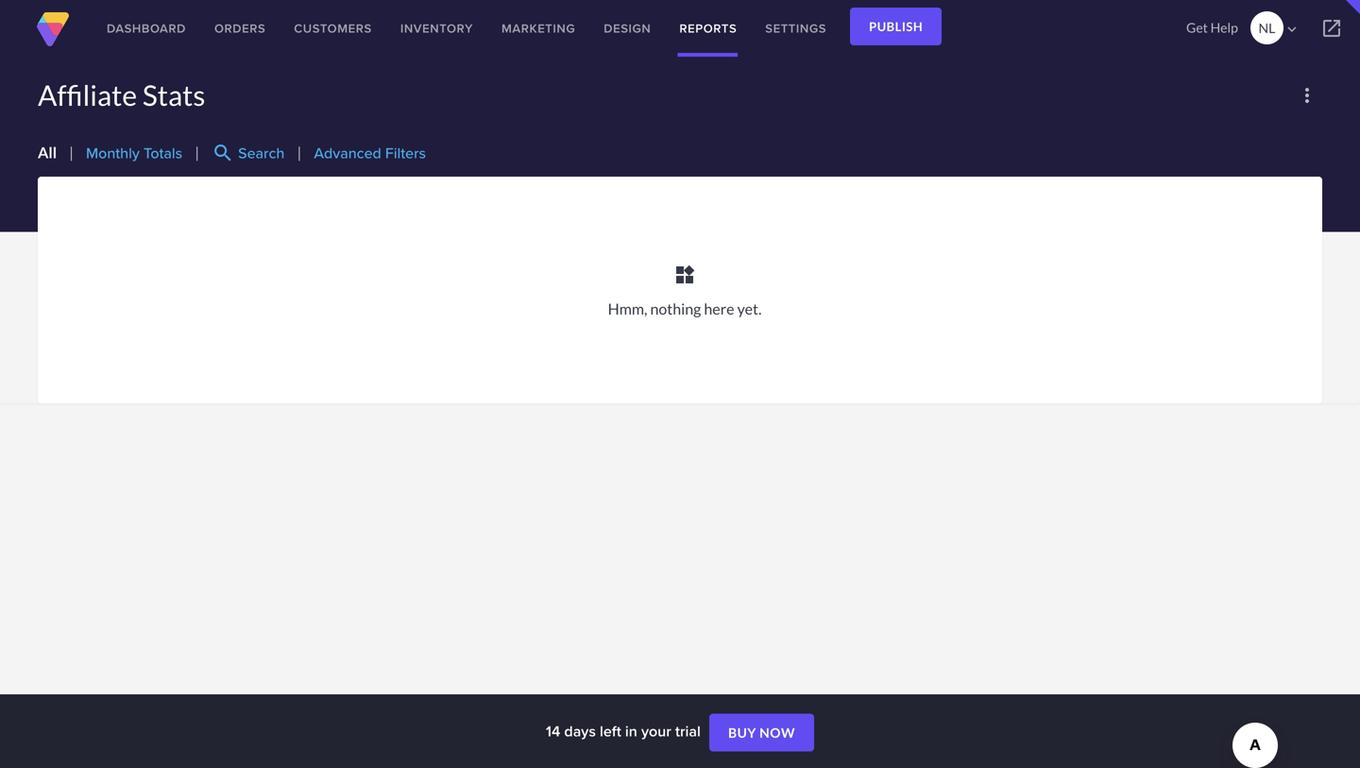 Task type: vqa. For each thing, say whether or not it's contained in the screenshot.
Items
no



Task type: describe. For each thing, give the bounding box(es) containing it.
now
[[760, 725, 796, 741]]


[[1321, 17, 1344, 40]]

hmm, nothing here yet.
[[608, 300, 762, 318]]

publish
[[869, 19, 923, 34]]

trial
[[675, 720, 701, 742]]

in
[[625, 720, 638, 742]]

affiliate stats
[[38, 78, 205, 112]]

your
[[641, 720, 672, 742]]

design
[[604, 19, 651, 37]]

14 days left in your trial
[[546, 720, 705, 742]]

buy
[[728, 725, 757, 741]]

search search
[[212, 142, 285, 165]]

here
[[704, 300, 735, 318]]

hmm,
[[608, 300, 648, 318]]

publish button
[[850, 8, 942, 45]]

advanced filters link
[[314, 142, 426, 164]]

marketing
[[502, 19, 576, 37]]

widgets
[[674, 264, 696, 286]]

dashboard
[[107, 19, 186, 37]]

stats
[[143, 78, 205, 112]]

nl 
[[1259, 20, 1301, 38]]

monthly
[[86, 142, 140, 164]]

buy now
[[728, 725, 796, 741]]

filters
[[385, 142, 426, 164]]

customers
[[294, 19, 372, 37]]

reports
[[680, 19, 737, 37]]

get help
[[1187, 19, 1239, 35]]



Task type: locate. For each thing, give the bounding box(es) containing it.
all link
[[38, 143, 57, 162]]

14
[[546, 720, 561, 742]]

yet.
[[738, 300, 762, 318]]

help
[[1211, 19, 1239, 35]]

| right all
[[69, 143, 74, 162]]

buy now link
[[710, 714, 815, 752]]

1 | from the left
[[69, 143, 74, 162]]

 link
[[1304, 0, 1361, 57]]

monthly totals link
[[86, 142, 182, 164]]


[[1284, 21, 1301, 38]]

3 | from the left
[[297, 143, 302, 162]]

days
[[564, 720, 596, 742]]

left
[[600, 720, 622, 742]]

search
[[238, 142, 285, 164]]

2 | from the left
[[195, 143, 199, 162]]

dashboard link
[[93, 0, 200, 57]]

| right search on the left top of the page
[[297, 143, 302, 162]]

0 horizontal spatial |
[[69, 143, 74, 162]]

monthly totals
[[86, 142, 182, 164]]

| left the search
[[195, 143, 199, 162]]

more_vert
[[1296, 84, 1319, 107]]

totals
[[144, 142, 182, 164]]

get
[[1187, 19, 1208, 35]]

advanced
[[314, 142, 382, 164]]

settings
[[766, 19, 827, 37]]

all
[[38, 143, 57, 162]]

nothing
[[651, 300, 701, 318]]

orders
[[214, 19, 266, 37]]

|
[[69, 143, 74, 162], [195, 143, 199, 162], [297, 143, 302, 162]]

more_vert button
[[1293, 80, 1323, 111]]

inventory
[[400, 19, 473, 37]]

2 horizontal spatial |
[[297, 143, 302, 162]]

nl
[[1259, 20, 1276, 36]]

1 horizontal spatial |
[[195, 143, 199, 162]]

advanced filters
[[314, 142, 426, 164]]

affiliate
[[38, 78, 137, 112]]

search
[[212, 142, 234, 165]]



